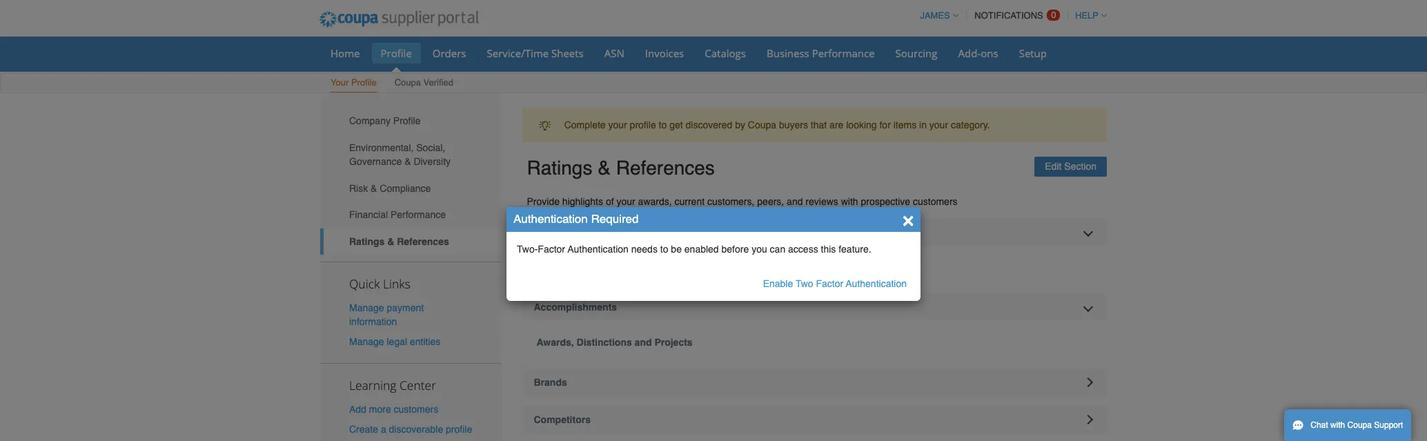 Task type: locate. For each thing, give the bounding box(es) containing it.
add-ons link
[[949, 43, 1007, 63]]

1 horizontal spatial with
[[1331, 420, 1345, 430]]

2 vertical spatial authentication
[[846, 278, 907, 289]]

orders link
[[424, 43, 475, 63]]

0 horizontal spatial performance
[[391, 209, 446, 220]]

0 vertical spatial performance
[[812, 46, 875, 60]]

×
[[902, 208, 914, 230]]

& right risk
[[371, 183, 377, 194]]

center
[[400, 377, 436, 393]]

1 vertical spatial ratings & references
[[349, 236, 449, 247]]

2 vertical spatial profile
[[393, 115, 421, 127]]

1 vertical spatial and
[[635, 337, 652, 348]]

coupa verified link
[[394, 75, 454, 92]]

1 horizontal spatial coupa
[[748, 120, 776, 131]]

service/time sheets link
[[478, 43, 593, 63]]

2 horizontal spatial coupa
[[1348, 420, 1372, 430]]

0 vertical spatial profile
[[630, 120, 656, 131]]

performance inside 'link'
[[391, 209, 446, 220]]

authentication up current
[[513, 212, 588, 226]]

to left be
[[660, 244, 668, 255]]

awards,
[[638, 196, 672, 207]]

1 vertical spatial factor
[[816, 278, 843, 289]]

coupa left verified
[[395, 77, 421, 88]]

service/time
[[487, 46, 549, 60]]

needs
[[631, 244, 658, 255]]

1 horizontal spatial performance
[[812, 46, 875, 60]]

and
[[787, 196, 803, 207], [635, 337, 652, 348]]

discovered
[[686, 120, 732, 131]]

1 vertical spatial coupa
[[748, 120, 776, 131]]

your
[[608, 120, 627, 131], [930, 120, 948, 131], [617, 196, 635, 207]]

profile for company profile
[[393, 115, 421, 127]]

1 horizontal spatial ratings & references
[[527, 157, 715, 179]]

provide
[[527, 196, 560, 207]]

0 horizontal spatial ratings & references
[[349, 236, 449, 247]]

0 vertical spatial to
[[659, 120, 667, 131]]

environmental, social, governance & diversity
[[349, 142, 451, 167]]

financial performance link
[[320, 202, 501, 228]]

2 vertical spatial coupa
[[1348, 420, 1372, 430]]

profile for your profile
[[351, 77, 377, 88]]

references
[[616, 157, 715, 179], [397, 236, 449, 247]]

performance
[[812, 46, 875, 60], [391, 209, 446, 220]]

2 manage from the top
[[349, 336, 384, 347]]

enable two factor authentication link
[[763, 278, 907, 289]]

1 horizontal spatial and
[[787, 196, 803, 207]]

category.
[[951, 120, 990, 131]]

learning center
[[349, 377, 436, 393]]

profile right discoverable at the bottom left of the page
[[446, 424, 472, 435]]

references down financial performance 'link'
[[397, 236, 449, 247]]

& left diversity
[[405, 156, 411, 167]]

1 vertical spatial with
[[1331, 420, 1345, 430]]

× button
[[902, 208, 914, 230]]

and left "projects"
[[635, 337, 652, 348]]

1 vertical spatial performance
[[391, 209, 446, 220]]

enabled
[[684, 244, 719, 255]]

0 vertical spatial heading
[[522, 369, 1107, 396]]

create
[[349, 424, 378, 435]]

entities
[[410, 336, 441, 347]]

authentication
[[513, 212, 588, 226], [568, 244, 629, 255], [846, 278, 907, 289]]

and right the peers,
[[787, 196, 803, 207]]

are
[[830, 120, 844, 131]]

before
[[722, 244, 749, 255]]

1 horizontal spatial ratings
[[527, 157, 592, 179]]

1 horizontal spatial references
[[616, 157, 715, 179]]

accomplishments
[[534, 302, 617, 313]]

home link
[[322, 43, 369, 63]]

1 vertical spatial ratings
[[349, 236, 385, 247]]

company profile link
[[320, 108, 501, 134]]

your right of
[[617, 196, 635, 207]]

environmental, social, governance & diversity link
[[320, 134, 501, 175]]

0 horizontal spatial with
[[841, 196, 858, 207]]

chat with coupa support
[[1311, 420, 1403, 430]]

& up of
[[598, 157, 611, 179]]

ratings & references
[[527, 157, 715, 179], [349, 236, 449, 247]]

awards, distinctions and projects
[[537, 337, 693, 348]]

& down financial performance
[[387, 236, 394, 247]]

1 horizontal spatial factor
[[816, 278, 843, 289]]

coupa inside 'button'
[[1348, 420, 1372, 430]]

manage legal entities
[[349, 336, 441, 347]]

manage payment information
[[349, 302, 424, 327]]

with right chat
[[1331, 420, 1345, 430]]

0 horizontal spatial ratings
[[349, 236, 385, 247]]

customers,
[[707, 196, 755, 207]]

1 vertical spatial heading
[[522, 406, 1107, 433]]

customers up discoverable at the bottom left of the page
[[394, 404, 438, 415]]

catalogs
[[705, 46, 746, 60]]

factor right two
[[816, 278, 843, 289]]

0 horizontal spatial factor
[[538, 244, 565, 255]]

business performance
[[767, 46, 875, 60]]

complete your profile to get discovered by coupa buyers that are looking for items in your category. alert
[[522, 108, 1107, 142]]

references up awards, in the left top of the page
[[616, 157, 715, 179]]

of
[[606, 196, 614, 207]]

coupa right by
[[748, 120, 776, 131]]

customers
[[571, 226, 622, 237]]

1 vertical spatial manage
[[349, 336, 384, 347]]

authentication down feature.
[[846, 278, 907, 289]]

invoices
[[645, 46, 684, 60]]

profile right your at the top left of page
[[351, 77, 377, 88]]

0 vertical spatial profile
[[381, 46, 412, 60]]

provide highlights of your awards, current customers, peers, and reviews with prospective customers
[[527, 196, 958, 207]]

business performance link
[[758, 43, 884, 63]]

customers up × button
[[913, 196, 958, 207]]

buyers
[[779, 120, 808, 131]]

quick
[[349, 275, 380, 292]]

1 vertical spatial references
[[397, 236, 449, 247]]

to inside complete your profile to get discovered by coupa buyers that are looking for items in your category. alert
[[659, 120, 667, 131]]

ratings & references down financial performance
[[349, 236, 449, 247]]

highlights
[[562, 196, 603, 207]]

manage up information
[[349, 302, 384, 313]]

1 horizontal spatial customers
[[913, 196, 958, 207]]

with right reviews at top right
[[841, 196, 858, 207]]

1 vertical spatial customers
[[394, 404, 438, 415]]

profile inside alert
[[630, 120, 656, 131]]

profile down coupa supplier portal image on the top of the page
[[381, 46, 412, 60]]

manage inside 'manage payment information'
[[349, 302, 384, 313]]

1 horizontal spatial profile
[[630, 120, 656, 131]]

your right complete
[[608, 120, 627, 131]]

can
[[770, 244, 786, 255]]

payment
[[387, 302, 424, 313]]

performance right business
[[812, 46, 875, 60]]

chat
[[1311, 420, 1328, 430]]

edit
[[1045, 161, 1062, 172]]

ratings & references up of
[[527, 157, 715, 179]]

with inside 'button'
[[1331, 420, 1345, 430]]

your profile
[[331, 77, 377, 88]]

edit section link
[[1035, 157, 1107, 177]]

asn
[[604, 46, 624, 60]]

performance for financial performance
[[391, 209, 446, 220]]

0 vertical spatial coupa
[[395, 77, 421, 88]]

0 horizontal spatial profile
[[446, 424, 472, 435]]

0 vertical spatial with
[[841, 196, 858, 207]]

1 manage from the top
[[349, 302, 384, 313]]

performance up ratings & references link
[[391, 209, 446, 220]]

1 vertical spatial profile
[[446, 424, 472, 435]]

heading
[[522, 369, 1107, 396], [522, 406, 1107, 433]]

invoices link
[[636, 43, 693, 63]]

profile
[[630, 120, 656, 131], [446, 424, 472, 435]]

ratings down financial
[[349, 236, 385, 247]]

coupa left support
[[1348, 420, 1372, 430]]

&
[[405, 156, 411, 167], [598, 157, 611, 179], [371, 183, 377, 194], [387, 236, 394, 247]]

coupa inside alert
[[748, 120, 776, 131]]

manage down information
[[349, 336, 384, 347]]

authentication down 'customers'
[[568, 244, 629, 255]]

financial performance
[[349, 209, 446, 220]]

0 vertical spatial manage
[[349, 302, 384, 313]]

0 horizontal spatial customers
[[394, 404, 438, 415]]

to left get
[[659, 120, 667, 131]]

ratings up provide
[[527, 157, 592, 179]]

create a discoverable profile link
[[349, 424, 472, 435]]

factor down current
[[538, 244, 565, 255]]

0 vertical spatial ratings & references
[[527, 157, 715, 179]]

1 vertical spatial profile
[[351, 77, 377, 88]]

current
[[534, 226, 569, 237]]

profile left get
[[630, 120, 656, 131]]

social,
[[416, 142, 445, 153]]

coupa
[[395, 77, 421, 88], [748, 120, 776, 131], [1348, 420, 1372, 430]]

profile up environmental, social, governance & diversity link
[[393, 115, 421, 127]]

distinctions
[[577, 337, 632, 348]]



Task type: describe. For each thing, give the bounding box(es) containing it.
add-
[[958, 46, 981, 60]]

setup link
[[1010, 43, 1056, 63]]

edit section
[[1045, 161, 1097, 172]]

risk & compliance
[[349, 183, 431, 194]]

0 vertical spatial authentication
[[513, 212, 588, 226]]

accomplishments button
[[522, 293, 1107, 321]]

add more customers link
[[349, 404, 438, 415]]

add
[[349, 404, 366, 415]]

risk & compliance link
[[320, 175, 501, 202]]

0 vertical spatial and
[[787, 196, 803, 207]]

complete
[[564, 120, 606, 131]]

section
[[1064, 161, 1097, 172]]

sourcing link
[[887, 43, 947, 63]]

environmental,
[[349, 142, 414, 153]]

prospective
[[861, 196, 910, 207]]

sheets
[[551, 46, 584, 60]]

enable
[[763, 278, 793, 289]]

add more customers
[[349, 404, 438, 415]]

projects
[[655, 337, 693, 348]]

home
[[331, 46, 360, 60]]

current customers heading
[[522, 218, 1107, 246]]

required
[[591, 212, 639, 226]]

1 heading from the top
[[522, 369, 1107, 396]]

financial
[[349, 209, 388, 220]]

you
[[752, 244, 767, 255]]

ratings & references link
[[320, 228, 501, 255]]

support
[[1374, 420, 1403, 430]]

performance for business performance
[[812, 46, 875, 60]]

& inside risk & compliance 'link'
[[371, 183, 377, 194]]

risk
[[349, 183, 368, 194]]

manage for manage payment information
[[349, 302, 384, 313]]

1 vertical spatial authentication
[[568, 244, 629, 255]]

awards,
[[537, 337, 574, 348]]

company
[[349, 115, 391, 127]]

two-factor authentication needs to be enabled before you can access this feature.
[[517, 244, 871, 255]]

catalogs link
[[696, 43, 755, 63]]

authentication required
[[513, 212, 639, 226]]

coupa supplier portal image
[[310, 2, 488, 37]]

learning
[[349, 377, 396, 393]]

2 heading from the top
[[522, 406, 1107, 433]]

0 vertical spatial ratings
[[527, 157, 592, 179]]

sourcing
[[896, 46, 938, 60]]

profile link
[[372, 43, 421, 63]]

orders
[[433, 46, 466, 60]]

feature.
[[839, 244, 871, 255]]

setup
[[1019, 46, 1047, 60]]

get
[[670, 120, 683, 131]]

diversity
[[414, 156, 451, 167]]

coupa verified
[[395, 77, 453, 88]]

chat with coupa support button
[[1284, 409, 1412, 441]]

0 horizontal spatial references
[[397, 236, 449, 247]]

quick links
[[349, 275, 411, 292]]

& inside the environmental, social, governance & diversity
[[405, 156, 411, 167]]

enable two factor authentication
[[763, 278, 907, 289]]

that
[[811, 120, 827, 131]]

legal
[[387, 336, 407, 347]]

business
[[767, 46, 809, 60]]

0 horizontal spatial and
[[635, 337, 652, 348]]

0 vertical spatial factor
[[538, 244, 565, 255]]

manage for manage legal entities
[[349, 336, 384, 347]]

peers,
[[757, 196, 784, 207]]

company profile
[[349, 115, 421, 127]]

0 vertical spatial references
[[616, 157, 715, 179]]

accomplishments heading
[[522, 293, 1107, 321]]

in
[[919, 120, 927, 131]]

ons
[[981, 46, 998, 60]]

current customers button
[[522, 218, 1107, 246]]

more
[[369, 404, 391, 415]]

create a discoverable profile
[[349, 424, 472, 435]]

your right in
[[930, 120, 948, 131]]

current customers
[[534, 226, 622, 237]]

a
[[381, 424, 386, 435]]

& inside ratings & references link
[[387, 236, 394, 247]]

this
[[821, 244, 836, 255]]

items
[[894, 120, 917, 131]]

for
[[880, 120, 891, 131]]

manage legal entities link
[[349, 336, 441, 347]]

compliance
[[380, 183, 431, 194]]

your profile link
[[330, 75, 377, 92]]

0 vertical spatial customers
[[913, 196, 958, 207]]

two-
[[517, 244, 538, 255]]

complete your profile to get discovered by coupa buyers that are looking for items in your category.
[[564, 120, 990, 131]]

reviews
[[806, 196, 838, 207]]

0 horizontal spatial coupa
[[395, 77, 421, 88]]

links
[[383, 275, 411, 292]]

by
[[735, 120, 745, 131]]

verified
[[423, 77, 453, 88]]

looking
[[846, 120, 877, 131]]

current
[[675, 196, 705, 207]]

governance
[[349, 156, 402, 167]]

access
[[788, 244, 818, 255]]

1 vertical spatial to
[[660, 244, 668, 255]]



Task type: vqa. For each thing, say whether or not it's contained in the screenshot.
the Distinctions in the left of the page
yes



